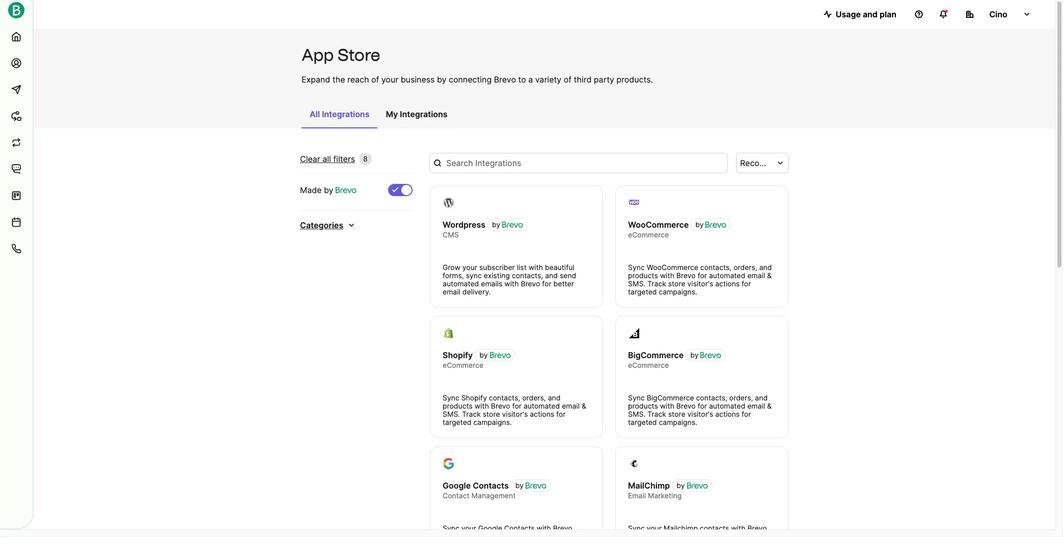 Task type: locate. For each thing, give the bounding box(es) containing it.
actions inside sync shopify contacts, orders, and products with brevo for automated email & sms. track store visitor's actions for targeted campaigns.
[[530, 410, 555, 418]]

of
[[372, 74, 379, 85], [564, 74, 572, 85]]

tab list containing all integrations
[[302, 104, 456, 128]]

your right grow
[[463, 263, 478, 272]]

your
[[382, 74, 399, 85], [463, 263, 478, 272], [462, 524, 477, 533], [647, 524, 662, 533]]

targeted
[[628, 287, 657, 296], [443, 418, 472, 427], [628, 418, 657, 427]]

track
[[648, 279, 667, 288], [462, 410, 481, 418], [648, 410, 667, 418]]

& inside sync shopify contacts, orders, and products with brevo for automated email & sms. track store visitor's actions for targeted campaigns.
[[582, 402, 587, 410]]

brevo
[[494, 74, 516, 85], [677, 271, 696, 280], [521, 279, 540, 288], [491, 402, 511, 410], [677, 402, 696, 410]]

brevo for woocommerce
[[677, 271, 696, 280]]

store
[[669, 279, 686, 288], [483, 410, 500, 418], [669, 410, 686, 418]]

automated inside sync shopify contacts, orders, and products with brevo for automated email & sms. track store visitor's actions for targeted campaigns.
[[524, 402, 560, 410]]

0 horizontal spatial of
[[372, 74, 379, 85]]

1 brevo. from the left
[[553, 524, 575, 533]]

campaigns. inside sync woocommerce contacts, orders, and products with brevo for automated email & sms. track store visitor's actions for targeted campaigns.
[[659, 287, 698, 296]]

actions for bigcommerce
[[716, 410, 740, 418]]

mailchimp logo image
[[629, 458, 640, 469]]

ecommerce down the woocommerce logo
[[628, 230, 669, 239]]

0 vertical spatial google
[[443, 481, 471, 491]]

recommended
[[741, 158, 799, 168]]

sms. for woocommerce
[[628, 279, 646, 288]]

automated
[[709, 271, 746, 280], [443, 279, 479, 288], [524, 402, 560, 410], [709, 402, 746, 410]]

sms. up mailchimp logo
[[628, 410, 646, 418]]

track inside the sync bigcommerce contacts, orders, and products with brevo for automated email & sms. track store visitor's actions for targeted campaigns.
[[648, 410, 667, 418]]

email for woocommerce
[[748, 271, 766, 280]]

1 vertical spatial woocommerce
[[647, 263, 699, 272]]

visitor's inside the sync bigcommerce contacts, orders, and products with brevo for automated email & sms. track store visitor's actions for targeted campaigns.
[[688, 410, 714, 418]]

visitor's for woocommerce
[[688, 279, 714, 288]]

& for woocommerce
[[768, 271, 772, 280]]

products for bigcommerce
[[628, 402, 658, 410]]

sms. inside the sync bigcommerce contacts, orders, and products with brevo for automated email & sms. track store visitor's actions for targeted campaigns.
[[628, 410, 646, 418]]

ecommerce down shopify logo
[[443, 361, 484, 370]]

automated for woocommerce
[[709, 271, 746, 280]]

contacts up management
[[473, 481, 509, 491]]

sms.
[[628, 279, 646, 288], [443, 410, 460, 418], [628, 410, 646, 418]]

targeted up google contacts logo
[[443, 418, 472, 427]]

products for woocommerce
[[628, 271, 658, 280]]

email for bigcommerce
[[748, 402, 766, 410]]

your inside grow your subscriber list with beautiful forms, sync existing contacts, and send automated emails with brevo for better email delivery.
[[463, 263, 478, 272]]

sync
[[466, 271, 482, 280]]

contacts, inside grow your subscriber list with beautiful forms, sync existing contacts, and send automated emails with brevo for better email delivery.
[[512, 271, 543, 280]]

& for shopify
[[582, 402, 587, 410]]

automated inside the sync bigcommerce contacts, orders, and products with brevo for automated email & sms. track store visitor's actions for targeted campaigns.
[[709, 402, 746, 410]]

sms. up bigcommerce logo
[[628, 279, 646, 288]]

better
[[554, 279, 574, 288]]

contact
[[443, 491, 470, 500]]

0 vertical spatial contacts
[[473, 481, 509, 491]]

your left mailchimp
[[647, 524, 662, 533]]

targeted up mailchimp logo
[[628, 418, 657, 427]]

google
[[443, 481, 471, 491], [479, 524, 503, 533]]

integrations right the all
[[322, 109, 370, 119]]

ecommerce for bigcommerce
[[628, 361, 669, 370]]

actions inside the sync bigcommerce contacts, orders, and products with brevo for automated email & sms. track store visitor's actions for targeted campaigns.
[[716, 410, 740, 418]]

products inside sync woocommerce contacts, orders, and products with brevo for automated email & sms. track store visitor's actions for targeted campaigns.
[[628, 271, 658, 280]]

products
[[628, 271, 658, 280], [443, 402, 473, 410], [628, 402, 658, 410]]

targeted inside sync shopify contacts, orders, and products with brevo for automated email & sms. track store visitor's actions for targeted campaigns.
[[443, 418, 472, 427]]

email inside grow your subscriber list with beautiful forms, sync existing contacts, and send automated emails with brevo for better email delivery.
[[443, 287, 461, 296]]

orders, inside the sync bigcommerce contacts, orders, and products with brevo for automated email & sms. track store visitor's actions for targeted campaigns.
[[730, 393, 754, 402]]

track inside sync woocommerce contacts, orders, and products with brevo for automated email & sms. track store visitor's actions for targeted campaigns.
[[648, 279, 667, 288]]

of left third
[[564, 74, 572, 85]]

email inside sync woocommerce contacts, orders, and products with brevo for automated email & sms. track store visitor's actions for targeted campaigns.
[[748, 271, 766, 280]]

visitor's inside sync woocommerce contacts, orders, and products with brevo for automated email & sms. track store visitor's actions for targeted campaigns.
[[688, 279, 714, 288]]

products inside sync shopify contacts, orders, and products with brevo for automated email & sms. track store visitor's actions for targeted campaigns.
[[443, 402, 473, 410]]

orders, for woocommerce
[[734, 263, 758, 272]]

visitor's inside sync shopify contacts, orders, and products with brevo for automated email & sms. track store visitor's actions for targeted campaigns.
[[502, 410, 528, 418]]

sms. up google contacts logo
[[443, 410, 460, 418]]

1 horizontal spatial integrations
[[400, 109, 448, 119]]

by for shopify
[[480, 351, 488, 359]]

with inside sync shopify contacts, orders, and products with brevo for automated email & sms. track store visitor's actions for targeted campaigns.
[[475, 402, 489, 410]]

and for bigcommerce
[[756, 393, 768, 402]]

bigcommerce logo image
[[629, 328, 640, 339]]

sms. inside sync shopify contacts, orders, and products with brevo for automated email & sms. track store visitor's actions for targeted campaigns.
[[443, 410, 460, 418]]

campaigns. for bigcommerce
[[659, 418, 698, 427]]

list
[[517, 263, 527, 272]]

categories link
[[300, 219, 356, 231]]

by for wordpress
[[492, 220, 501, 229]]

with
[[529, 263, 543, 272], [660, 271, 675, 280], [505, 279, 519, 288], [475, 402, 489, 410], [660, 402, 675, 410], [537, 524, 551, 533], [732, 524, 746, 533]]

sync for google contacts
[[443, 524, 460, 533]]

orders, inside sync shopify contacts, orders, and products with brevo for automated email & sms. track store visitor's actions for targeted campaigns.
[[523, 393, 546, 402]]

contact management
[[443, 491, 516, 500]]

& inside sync woocommerce contacts, orders, and products with brevo for automated email & sms. track store visitor's actions for targeted campaigns.
[[768, 271, 772, 280]]

sync bigcommerce contacts, orders, and products with brevo for automated email & sms. track store visitor's actions for targeted campaigns.
[[628, 393, 772, 427]]

the
[[333, 74, 345, 85]]

contacts
[[473, 481, 509, 491], [505, 524, 535, 533]]

wordpress logo image
[[443, 197, 455, 208]]

targeted for bigcommerce
[[628, 418, 657, 427]]

& inside the sync bigcommerce contacts, orders, and products with brevo for automated email & sms. track store visitor's actions for targeted campaigns.
[[768, 402, 772, 410]]

ecommerce
[[628, 230, 669, 239], [443, 361, 484, 370], [628, 361, 669, 370]]

1 vertical spatial shopify
[[462, 393, 487, 402]]

automated for bigcommerce
[[709, 402, 746, 410]]

brevo inside the sync bigcommerce contacts, orders, and products with brevo for automated email & sms. track store visitor's actions for targeted campaigns.
[[677, 402, 696, 410]]

google contacts
[[443, 481, 509, 491]]

sync inside the sync bigcommerce contacts, orders, and products with brevo for automated email & sms. track store visitor's actions for targeted campaigns.
[[628, 393, 645, 402]]

google up contact
[[443, 481, 471, 491]]

products for shopify
[[443, 402, 473, 410]]

cms
[[443, 230, 459, 239]]

1 vertical spatial contacts
[[505, 524, 535, 533]]

automated inside sync woocommerce contacts, orders, and products with brevo for automated email & sms. track store visitor's actions for targeted campaigns.
[[709, 271, 746, 280]]

for
[[698, 271, 707, 280], [542, 279, 552, 288], [742, 279, 752, 288], [513, 402, 522, 410], [698, 402, 707, 410], [557, 410, 566, 418], [742, 410, 752, 418]]

email
[[748, 271, 766, 280], [443, 287, 461, 296], [562, 402, 580, 410], [748, 402, 766, 410]]

grow
[[443, 263, 461, 272]]

campaigns. for woocommerce
[[659, 287, 698, 296]]

orders,
[[734, 263, 758, 272], [523, 393, 546, 402], [730, 393, 754, 402]]

woocommerce
[[628, 220, 689, 230], [647, 263, 699, 272]]

0 horizontal spatial google
[[443, 481, 471, 491]]

with inside sync woocommerce contacts, orders, and products with brevo for automated email & sms. track store visitor's actions for targeted campaigns.
[[660, 271, 675, 280]]

brevo inside sync shopify contacts, orders, and products with brevo for automated email & sms. track store visitor's actions for targeted campaigns.
[[491, 402, 511, 410]]

google down management
[[479, 524, 503, 533]]

brevo inside sync woocommerce contacts, orders, and products with brevo for automated email & sms. track store visitor's actions for targeted campaigns.
[[677, 271, 696, 280]]

1 horizontal spatial of
[[564, 74, 572, 85]]

your down contact management
[[462, 524, 477, 533]]

products inside the sync bigcommerce contacts, orders, and products with brevo for automated email & sms. track store visitor's actions for targeted campaigns.
[[628, 402, 658, 410]]

beautiful
[[545, 263, 575, 272]]

sync inside sync woocommerce contacts, orders, and products with brevo for automated email & sms. track store visitor's actions for targeted campaigns.
[[628, 263, 645, 272]]

0 horizontal spatial integrations
[[322, 109, 370, 119]]

1 horizontal spatial google
[[479, 524, 503, 533]]

and inside sync shopify contacts, orders, and products with brevo for automated email & sms. track store visitor's actions for targeted campaigns.
[[548, 393, 561, 402]]

tab list
[[302, 104, 456, 128]]

store inside sync woocommerce contacts, orders, and products with brevo for automated email & sms. track store visitor's actions for targeted campaigns.
[[669, 279, 686, 288]]

shopify inside sync shopify contacts, orders, and products with brevo for automated email & sms. track store visitor's actions for targeted campaigns.
[[462, 393, 487, 402]]

targeted for woocommerce
[[628, 287, 657, 296]]

email inside sync shopify contacts, orders, and products with brevo for automated email & sms. track store visitor's actions for targeted campaigns.
[[562, 402, 580, 410]]

shopify
[[443, 350, 473, 360], [462, 393, 487, 402]]

store inside sync shopify contacts, orders, and products with brevo for automated email & sms. track store visitor's actions for targeted campaigns.
[[483, 410, 500, 418]]

targeted inside the sync bigcommerce contacts, orders, and products with brevo for automated email & sms. track store visitor's actions for targeted campaigns.
[[628, 418, 657, 427]]

app
[[302, 45, 334, 65]]

expand
[[302, 74, 330, 85]]

contacts, inside sync shopify contacts, orders, and products with brevo for automated email & sms. track store visitor's actions for targeted campaigns.
[[489, 393, 521, 402]]

1 integrations from the left
[[322, 109, 370, 119]]

mailchimp
[[628, 481, 670, 491]]

made
[[300, 185, 322, 195]]

contacts,
[[701, 263, 732, 272], [512, 271, 543, 280], [489, 393, 521, 402], [697, 393, 728, 402]]

campaigns. inside sync shopify contacts, orders, and products with brevo for automated email & sms. track store visitor's actions for targeted campaigns.
[[474, 418, 512, 427]]

&
[[768, 271, 772, 280], [582, 402, 587, 410], [768, 402, 772, 410]]

None checkbox
[[388, 184, 413, 196]]

contacts, inside sync woocommerce contacts, orders, and products with brevo for automated email & sms. track store visitor's actions for targeted campaigns.
[[701, 263, 732, 272]]

orders, inside sync woocommerce contacts, orders, and products with brevo for automated email & sms. track store visitor's actions for targeted campaigns.
[[734, 263, 758, 272]]

cino
[[990, 9, 1008, 19]]

clear
[[300, 154, 320, 164]]

management
[[472, 491, 516, 500]]

1 horizontal spatial brevo.
[[748, 524, 769, 533]]

campaigns.
[[659, 287, 698, 296], [474, 418, 512, 427], [659, 418, 698, 427]]

clear all filters
[[300, 154, 355, 164]]

mailchimp
[[664, 524, 698, 533]]

shopify logo image
[[443, 328, 455, 339]]

campaigns. inside the sync bigcommerce contacts, orders, and products with brevo for automated email & sms. track store visitor's actions for targeted campaigns.
[[659, 418, 698, 427]]

sync
[[628, 263, 645, 272], [443, 393, 460, 402], [628, 393, 645, 402], [443, 524, 460, 533], [628, 524, 645, 533]]

0 horizontal spatial brevo.
[[553, 524, 575, 533]]

bigcommerce
[[628, 350, 684, 360], [647, 393, 695, 402]]

store inside the sync bigcommerce contacts, orders, and products with brevo for automated email & sms. track store visitor's actions for targeted campaigns.
[[669, 410, 686, 418]]

usage
[[836, 9, 861, 19]]

usage and plan
[[836, 9, 897, 19]]

sync shopify contacts, orders, and products with brevo for automated email & sms. track store visitor's actions for targeted campaigns.
[[443, 393, 587, 427]]

2 integrations from the left
[[400, 109, 448, 119]]

track inside sync shopify contacts, orders, and products with brevo for automated email & sms. track store visitor's actions for targeted campaigns.
[[462, 410, 481, 418]]

contacts
[[700, 524, 730, 533]]

1 vertical spatial bigcommerce
[[647, 393, 695, 402]]

by
[[437, 74, 447, 85], [324, 185, 334, 195], [492, 220, 501, 229], [696, 220, 704, 229], [480, 351, 488, 359], [691, 351, 699, 359], [516, 481, 524, 490], [677, 481, 685, 490]]

contacts, for shopify
[[489, 393, 521, 402]]

brevo.
[[553, 524, 575, 533], [748, 524, 769, 533]]

and
[[863, 9, 878, 19], [760, 263, 772, 272], [545, 271, 558, 280], [548, 393, 561, 402], [756, 393, 768, 402]]

1 vertical spatial google
[[479, 524, 503, 533]]

by for woocommerce
[[696, 220, 704, 229]]

2 of from the left
[[564, 74, 572, 85]]

with inside the sync bigcommerce contacts, orders, and products with brevo for automated email & sms. track store visitor's actions for targeted campaigns.
[[660, 402, 675, 410]]

actions inside sync woocommerce contacts, orders, and products with brevo for automated email & sms. track store visitor's actions for targeted campaigns.
[[716, 279, 740, 288]]

and inside sync woocommerce contacts, orders, and products with brevo for automated email & sms. track store visitor's actions for targeted campaigns.
[[760, 263, 772, 272]]

integrations right "my"
[[400, 109, 448, 119]]

sync your google contacts with brevo.
[[443, 524, 575, 533]]

integrations
[[322, 109, 370, 119], [400, 109, 448, 119]]

sms. for bigcommerce
[[628, 410, 646, 418]]

contacts, inside the sync bigcommerce contacts, orders, and products with brevo for automated email & sms. track store visitor's actions for targeted campaigns.
[[697, 393, 728, 402]]

your for wordpress
[[463, 263, 478, 272]]

expand the reach of your business by connecting brevo to a variety of third party products.
[[302, 74, 653, 85]]

2 brevo. from the left
[[748, 524, 769, 533]]

email inside the sync bigcommerce contacts, orders, and products with brevo for automated email & sms. track store visitor's actions for targeted campaigns.
[[748, 402, 766, 410]]

targeted for shopify
[[443, 418, 472, 427]]

sync for mailchimp
[[628, 524, 645, 533]]

visitor's
[[688, 279, 714, 288], [502, 410, 528, 418], [688, 410, 714, 418]]

email marketing
[[628, 491, 682, 500]]

for inside grow your subscriber list with beautiful forms, sync existing contacts, and send automated emails with brevo for better email delivery.
[[542, 279, 552, 288]]

actions
[[716, 279, 740, 288], [530, 410, 555, 418], [716, 410, 740, 418]]

contacts down management
[[505, 524, 535, 533]]

clear all filters link
[[300, 153, 355, 165]]

google contacts logo image
[[443, 458, 455, 469]]

ecommerce down bigcommerce logo
[[628, 361, 669, 370]]

sms. inside sync woocommerce contacts, orders, and products with brevo for automated email & sms. track store visitor's actions for targeted campaigns.
[[628, 279, 646, 288]]

sync inside sync shopify contacts, orders, and products with brevo for automated email & sms. track store visitor's actions for targeted campaigns.
[[443, 393, 460, 402]]

1 of from the left
[[372, 74, 379, 85]]

targeted inside sync woocommerce contacts, orders, and products with brevo for automated email & sms. track store visitor's actions for targeted campaigns.
[[628, 287, 657, 296]]

of right reach
[[372, 74, 379, 85]]

targeted up bigcommerce logo
[[628, 287, 657, 296]]

and inside the sync bigcommerce contacts, orders, and products with brevo for automated email & sms. track store visitor's actions for targeted campaigns.
[[756, 393, 768, 402]]

and for shopify
[[548, 393, 561, 402]]



Task type: describe. For each thing, give the bounding box(es) containing it.
delivery.
[[463, 287, 491, 296]]

0 vertical spatial woocommerce
[[628, 220, 689, 230]]

and for woocommerce
[[760, 263, 772, 272]]

subscriber
[[480, 263, 515, 272]]

actions for shopify
[[530, 410, 555, 418]]

contacts, for woocommerce
[[701, 263, 732, 272]]

sync your mailchimp contacts with brevo.
[[628, 524, 769, 533]]

woocommerce inside sync woocommerce contacts, orders, and products with brevo for automated email & sms. track store visitor's actions for targeted campaigns.
[[647, 263, 699, 272]]

& for bigcommerce
[[768, 402, 772, 410]]

brevo. for google contacts
[[553, 524, 575, 533]]

email
[[628, 491, 646, 500]]

my integrations link
[[378, 104, 456, 127]]

your for google contacts
[[462, 524, 477, 533]]

by for bigcommerce
[[691, 351, 699, 359]]

app store
[[302, 45, 381, 65]]

and inside usage and plan button
[[863, 9, 878, 19]]

visitor's for bigcommerce
[[688, 410, 714, 418]]

sync for woocommerce
[[628, 263, 645, 272]]

categories
[[300, 220, 344, 230]]

third
[[574, 74, 592, 85]]

by for mailchimp
[[677, 481, 685, 490]]

party
[[594, 74, 615, 85]]

your left business
[[382, 74, 399, 85]]

Search Integrations search field
[[430, 153, 728, 173]]

0 vertical spatial shopify
[[443, 350, 473, 360]]

woocommerce logo image
[[629, 197, 640, 208]]

sync for bigcommerce
[[628, 393, 645, 402]]

variety
[[536, 74, 562, 85]]

a
[[529, 74, 533, 85]]

track for bigcommerce
[[648, 410, 667, 418]]

brevo for bigcommerce
[[677, 402, 696, 410]]

email for shopify
[[562, 402, 580, 410]]

campaigns. for shopify
[[474, 418, 512, 427]]

brevo for shopify
[[491, 402, 511, 410]]

store for bigcommerce
[[669, 410, 686, 418]]

and inside grow your subscriber list with beautiful forms, sync existing contacts, and send automated emails with brevo for better email delivery.
[[545, 271, 558, 280]]

automated for shopify
[[524, 402, 560, 410]]

emails
[[481, 279, 503, 288]]

cino button
[[958, 4, 1040, 24]]

store for shopify
[[483, 410, 500, 418]]

store for woocommerce
[[669, 279, 686, 288]]

contacts, for bigcommerce
[[697, 393, 728, 402]]

made by
[[300, 185, 336, 195]]

usage and plan button
[[816, 4, 905, 24]]

wordpress
[[443, 220, 486, 230]]

automated inside grow your subscriber list with beautiful forms, sync existing contacts, and send automated emails with brevo for better email delivery.
[[443, 279, 479, 288]]

all integrations
[[310, 109, 370, 119]]

integrations for all integrations
[[322, 109, 370, 119]]

orders, for shopify
[[523, 393, 546, 402]]

by for google contacts
[[516, 481, 524, 490]]

connecting
[[449, 74, 492, 85]]

business
[[401, 74, 435, 85]]

send
[[560, 271, 577, 280]]

sync woocommerce contacts, orders, and products with brevo for automated email & sms. track store visitor's actions for targeted campaigns.
[[628, 263, 772, 296]]

filters
[[334, 154, 355, 164]]

sms. for shopify
[[443, 410, 460, 418]]

my integrations
[[386, 109, 448, 119]]

all
[[310, 109, 320, 119]]

all
[[323, 154, 331, 164]]

recommended button
[[737, 153, 799, 173]]

brevo. for mailchimp
[[748, 524, 769, 533]]

store
[[338, 45, 381, 65]]

track for woocommerce
[[648, 279, 667, 288]]

integrations for my integrations
[[400, 109, 448, 119]]

to
[[519, 74, 526, 85]]

sync for shopify
[[443, 393, 460, 402]]

your for mailchimp
[[647, 524, 662, 533]]

brevo inside grow your subscriber list with beautiful forms, sync existing contacts, and send automated emails with brevo for better email delivery.
[[521, 279, 540, 288]]

all integrations link
[[302, 104, 378, 128]]

track for shopify
[[462, 410, 481, 418]]

0 vertical spatial bigcommerce
[[628, 350, 684, 360]]

existing
[[484, 271, 510, 280]]

8
[[363, 154, 368, 163]]

forms,
[[443, 271, 464, 280]]

visitor's for shopify
[[502, 410, 528, 418]]

plan
[[880, 9, 897, 19]]

products.
[[617, 74, 653, 85]]

my
[[386, 109, 398, 119]]

actions for woocommerce
[[716, 279, 740, 288]]

reach
[[348, 74, 369, 85]]

ecommerce for woocommerce
[[628, 230, 669, 239]]

marketing
[[648, 491, 682, 500]]

ecommerce for shopify
[[443, 361, 484, 370]]

orders, for bigcommerce
[[730, 393, 754, 402]]

bigcommerce inside the sync bigcommerce contacts, orders, and products with brevo for automated email & sms. track store visitor's actions for targeted campaigns.
[[647, 393, 695, 402]]

grow your subscriber list with beautiful forms, sync existing contacts, and send automated emails with brevo for better email delivery.
[[443, 263, 577, 296]]



Task type: vqa. For each thing, say whether or not it's contained in the screenshot.


